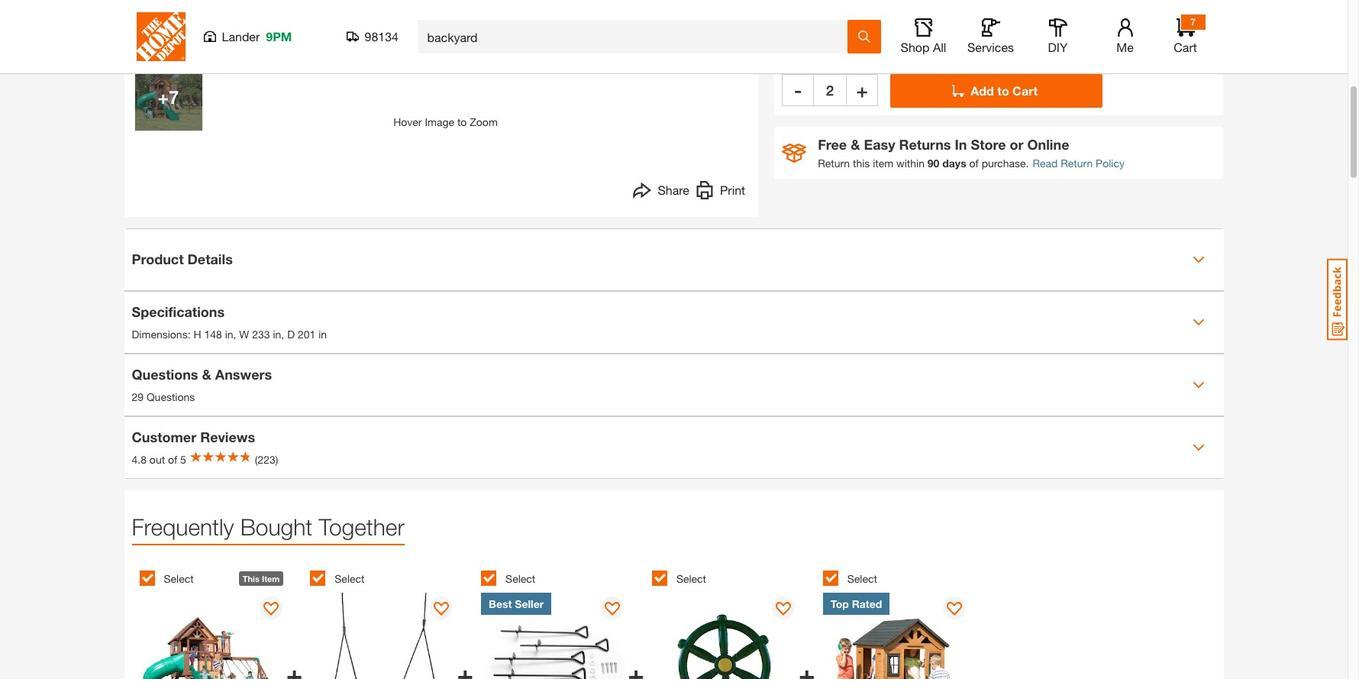 Task type: vqa. For each thing, say whether or not it's contained in the screenshot.
Dec
no



Task type: describe. For each thing, give the bounding box(es) containing it.
caret image inside product details button
[[1193, 253, 1205, 265]]

cart 7
[[1174, 16, 1198, 54]]

add to cart
[[971, 83, 1038, 98]]

shop all
[[901, 40, 947, 54]]

lander
[[222, 29, 260, 44]]

frequently
[[132, 513, 234, 540]]

1 in from the left
[[225, 328, 233, 341]]

print button
[[696, 181, 746, 203]]

caret image
[[1193, 379, 1205, 391]]

pro
[[866, 2, 885, 16]]

to for what
[[851, 29, 862, 44]]

top
[[831, 597, 849, 610]]

2 vertical spatial to
[[458, 115, 467, 128]]

this
[[243, 573, 260, 583]]

- button
[[782, 74, 814, 106]]

details
[[188, 251, 233, 267]]

0 vertical spatial questions
[[132, 366, 198, 383]]

services
[[968, 40, 1015, 54]]

d
[[287, 328, 295, 341]]

policy
[[1096, 157, 1125, 170]]

+ for +
[[857, 80, 868, 101]]

referral
[[888, 2, 931, 16]]

services button
[[967, 18, 1016, 55]]

add for add pro referral
[[840, 2, 863, 16]]

all
[[934, 40, 947, 54]]

item
[[262, 573, 280, 583]]

expect
[[865, 29, 903, 44]]

w
[[239, 328, 249, 341]]

5 / 5 group
[[823, 562, 987, 679]]

1 / 5 group
[[139, 562, 303, 679]]

7 for cart 7
[[1191, 16, 1196, 28]]

specifications dimensions: h 148 in , w 233 in , d 201 in
[[132, 303, 327, 341]]

green nest swing image
[[310, 592, 457, 679]]

backyard discovery swing sets 2001015com 77.3 image
[[135, 63, 202, 130]]

anchor-it ground anchors kit image
[[481, 592, 628, 679]]

this item
[[243, 573, 280, 583]]

within
[[897, 157, 925, 170]]

product details button
[[124, 229, 1224, 290]]

read return policy link
[[1033, 155, 1125, 171]]

hover
[[394, 115, 422, 128]]

9pm
[[266, 29, 292, 44]]

148
[[204, 328, 222, 341]]

& for free
[[851, 136, 861, 153]]

h
[[194, 328, 201, 341]]

store
[[971, 136, 1007, 153]]

returns
[[900, 136, 952, 153]]

what to expect
[[819, 29, 903, 44]]

free & easy returns in store or online return this item within 90 days of purchase. read return policy
[[818, 136, 1125, 170]]

print
[[720, 182, 746, 197]]

display image for ships wheel image
[[776, 602, 792, 617]]

best seller
[[489, 597, 544, 610]]

cart inside add to cart button
[[1013, 83, 1038, 98]]

1 vertical spatial of
[[168, 453, 177, 466]]

share button
[[634, 181, 690, 203]]

icon image
[[782, 143, 807, 162]]

together
[[319, 513, 405, 540]]

item
[[873, 157, 894, 170]]

add to cart button
[[891, 74, 1103, 108]]

reviews
[[200, 429, 255, 445]]

dimensions:
[[132, 328, 191, 341]]

select for 1 / 5 group
[[164, 572, 194, 585]]

What can we help you find today? search field
[[427, 21, 847, 53]]

what to expect button
[[819, 29, 919, 47]]

customer
[[132, 429, 196, 445]]

hover image to zoom
[[394, 115, 498, 128]]

233
[[252, 328, 270, 341]]

read
[[1033, 157, 1058, 170]]

top rated
[[831, 597, 883, 610]]

98134 button
[[346, 29, 399, 44]]

0 vertical spatial cart
[[1174, 40, 1198, 54]]

customer reviews
[[132, 429, 255, 445]]

1 vertical spatial questions
[[147, 390, 195, 403]]

online
[[1028, 136, 1070, 153]]

or
[[1010, 136, 1024, 153]]



Task type: locate. For each thing, give the bounding box(es) containing it.
what
[[819, 29, 848, 44]]

0 horizontal spatial &
[[202, 366, 211, 383]]

2 display image from the left
[[605, 602, 621, 617]]

diy
[[1049, 40, 1068, 54]]

3 in from the left
[[319, 328, 327, 341]]

1 horizontal spatial add
[[971, 83, 995, 98]]

1 horizontal spatial display image
[[947, 602, 962, 617]]

4 select from the left
[[677, 572, 707, 585]]

select for 5 / 5 group
[[848, 572, 878, 585]]

add pro referral
[[840, 2, 931, 16]]

4.8
[[132, 453, 147, 466]]

1 vertical spatial add
[[971, 83, 995, 98]]

98134
[[365, 29, 399, 44]]

in left w in the left of the page
[[225, 328, 233, 341]]

to left zoom
[[458, 115, 467, 128]]

to inside button
[[851, 29, 862, 44]]

0 vertical spatial of
[[970, 157, 979, 170]]

display image
[[434, 602, 450, 617], [605, 602, 621, 617], [776, 602, 792, 617]]

of left 5
[[168, 453, 177, 466]]

bought
[[240, 513, 313, 540]]

1 horizontal spatial to
[[851, 29, 862, 44]]

shop all button
[[900, 18, 948, 55]]

1 horizontal spatial +
[[857, 80, 868, 101]]

add
[[840, 2, 863, 16], [971, 83, 995, 98]]

1 horizontal spatial of
[[970, 157, 979, 170]]

to down services
[[998, 83, 1010, 98]]

3 display image from the left
[[776, 602, 792, 617]]

zoom
[[470, 115, 498, 128]]

questions up 29
[[132, 366, 198, 383]]

2 in from the left
[[273, 328, 281, 341]]

0 horizontal spatial display image
[[263, 602, 279, 617]]

select inside 2 / 5 group
[[335, 572, 365, 585]]

backyard discovery swing sets 2001015com 66.2 image
[[135, 0, 202, 49]]

+
[[857, 80, 868, 101], [158, 86, 169, 107]]

& left "answers"
[[202, 366, 211, 383]]

3 caret image from the top
[[1193, 441, 1205, 453]]

display image inside 5 / 5 group
[[947, 602, 962, 617]]

select up best seller
[[506, 572, 536, 585]]

& up this
[[851, 136, 861, 153]]

0 horizontal spatial +
[[158, 86, 169, 107]]

, left d in the left of the page
[[281, 328, 284, 341]]

7 for + 7
[[169, 86, 179, 107]]

0 horizontal spatial ,
[[233, 328, 236, 341]]

+ button
[[847, 74, 879, 106]]

in
[[955, 136, 968, 153]]

add for add to cart
[[971, 83, 995, 98]]

display image inside 2 / 5 group
[[434, 602, 450, 617]]

7
[[1191, 16, 1196, 28], [169, 86, 179, 107]]

0 vertical spatial &
[[851, 136, 861, 153]]

1 display image from the left
[[263, 602, 279, 617]]

1 vertical spatial cart
[[1013, 83, 1038, 98]]

select for 3 / 5 group
[[506, 572, 536, 585]]

caret image for customer reviews
[[1193, 441, 1205, 453]]

questions right 29
[[147, 390, 195, 403]]

0 vertical spatial 7
[[1191, 16, 1196, 28]]

sweetwater outdoor wooden playhouse with kitchen image
[[823, 592, 970, 679]]

cart up the or
[[1013, 83, 1038, 98]]

diy button
[[1034, 18, 1083, 55]]

product
[[132, 251, 184, 267]]

me
[[1117, 40, 1134, 54]]

to right what
[[851, 29, 862, 44]]

2 vertical spatial caret image
[[1193, 441, 1205, 453]]

1 horizontal spatial 7
[[1191, 16, 1196, 28]]

questions & answers 29 questions
[[132, 366, 272, 403]]

free
[[818, 136, 847, 153]]

this
[[853, 157, 870, 170]]

select inside 1 / 5 group
[[164, 572, 194, 585]]

4 / 5 group
[[652, 562, 816, 679]]

201
[[298, 328, 316, 341]]

0 vertical spatial to
[[851, 29, 862, 44]]

0 horizontal spatial 7
[[169, 86, 179, 107]]

2 select from the left
[[335, 572, 365, 585]]

out
[[150, 453, 165, 466]]

cart right me
[[1174, 40, 1198, 54]]

in
[[225, 328, 233, 341], [273, 328, 281, 341], [319, 328, 327, 341]]

cart
[[1174, 40, 1198, 54], [1013, 83, 1038, 98]]

2 / 5 group
[[310, 562, 474, 679]]

ships wheel image
[[652, 592, 799, 679]]

the home depot logo image
[[136, 12, 185, 61]]

0 horizontal spatial cart
[[1013, 83, 1038, 98]]

display image
[[263, 602, 279, 617], [947, 602, 962, 617]]

in right 201
[[319, 328, 327, 341]]

7 right me button
[[1191, 16, 1196, 28]]

specifications
[[132, 303, 225, 320]]

90
[[928, 157, 940, 170]]

+ for + 7
[[158, 86, 169, 107]]

display image inside 1 / 5 group
[[263, 602, 279, 617]]

1 vertical spatial to
[[998, 83, 1010, 98]]

select up 'rated'
[[848, 572, 878, 585]]

2 horizontal spatial in
[[319, 328, 327, 341]]

select inside 5 / 5 group
[[848, 572, 878, 585]]

1 return from the left
[[818, 157, 850, 170]]

-
[[795, 80, 802, 101]]

days
[[943, 157, 967, 170]]

select for 2 / 5 group
[[335, 572, 365, 585]]

4.8 out of 5
[[132, 453, 186, 466]]

1 horizontal spatial in
[[273, 328, 281, 341]]

return down free
[[818, 157, 850, 170]]

display image for green nest swing "image"
[[434, 602, 450, 617]]

1 horizontal spatial return
[[1061, 157, 1093, 170]]

shop
[[901, 40, 930, 54]]

1 horizontal spatial &
[[851, 136, 861, 153]]

0 horizontal spatial in
[[225, 328, 233, 341]]

,
[[233, 328, 236, 341], [281, 328, 284, 341]]

0 horizontal spatial of
[[168, 453, 177, 466]]

1 , from the left
[[233, 328, 236, 341]]

0 horizontal spatial return
[[818, 157, 850, 170]]

caret image
[[1193, 253, 1205, 265], [1193, 316, 1205, 328], [1193, 441, 1205, 453]]

+ 7
[[158, 86, 179, 107]]

add left pro
[[840, 2, 863, 16]]

select down frequently
[[164, 572, 194, 585]]

select down together
[[335, 572, 365, 585]]

+ down the what to expect button
[[857, 80, 868, 101]]

of inside free & easy returns in store or online return this item within 90 days of purchase. read return policy
[[970, 157, 979, 170]]

in left d in the left of the page
[[273, 328, 281, 341]]

caret image for specifications
[[1193, 316, 1205, 328]]

1 select from the left
[[164, 572, 194, 585]]

1 display image from the left
[[434, 602, 450, 617]]

to for add
[[998, 83, 1010, 98]]

& for questions
[[202, 366, 211, 383]]

select inside 4 / 5 group
[[677, 572, 707, 585]]

purchase.
[[982, 157, 1029, 170]]

1 vertical spatial &
[[202, 366, 211, 383]]

questions
[[132, 366, 198, 383], [147, 390, 195, 403]]

0 horizontal spatial add
[[840, 2, 863, 16]]

hover image to zoom button
[[217, 0, 675, 129]]

+ inside button
[[857, 80, 868, 101]]

None field
[[814, 74, 847, 106]]

1 horizontal spatial ,
[[281, 328, 284, 341]]

lander 9pm
[[222, 29, 292, 44]]

0 horizontal spatial to
[[458, 115, 467, 128]]

rated
[[852, 597, 883, 610]]

2 horizontal spatial to
[[998, 83, 1010, 98]]

display image inside 4 / 5 group
[[776, 602, 792, 617]]

select
[[164, 572, 194, 585], [335, 572, 365, 585], [506, 572, 536, 585], [677, 572, 707, 585], [848, 572, 878, 585]]

me button
[[1101, 18, 1150, 55]]

image
[[425, 115, 455, 128]]

best
[[489, 597, 512, 610]]

29
[[132, 390, 144, 403]]

display image inside 3 / 5 group
[[605, 602, 621, 617]]

1 vertical spatial caret image
[[1193, 316, 1205, 328]]

(223)
[[255, 453, 278, 466]]

2 caret image from the top
[[1193, 316, 1205, 328]]

7 inside cart 7
[[1191, 16, 1196, 28]]

add inside button
[[971, 83, 995, 98]]

of right days
[[970, 157, 979, 170]]

1 caret image from the top
[[1193, 253, 1205, 265]]

easy
[[864, 136, 896, 153]]

7 down the home depot logo
[[169, 86, 179, 107]]

of
[[970, 157, 979, 170], [168, 453, 177, 466]]

0 vertical spatial caret image
[[1193, 253, 1205, 265]]

return
[[818, 157, 850, 170], [1061, 157, 1093, 170]]

& inside questions & answers 29 questions
[[202, 366, 211, 383]]

+ down the home depot logo
[[158, 86, 169, 107]]

5 select from the left
[[848, 572, 878, 585]]

2 horizontal spatial display image
[[776, 602, 792, 617]]

feedback link image
[[1328, 258, 1348, 341]]

select inside 3 / 5 group
[[506, 572, 536, 585]]

1 horizontal spatial cart
[[1174, 40, 1198, 54]]

add down services
[[971, 83, 995, 98]]

share
[[658, 182, 690, 197]]

& inside free & easy returns in store or online return this item within 90 days of purchase. read return policy
[[851, 136, 861, 153]]

1 horizontal spatial display image
[[605, 602, 621, 617]]

2 display image from the left
[[947, 602, 962, 617]]

3 select from the left
[[506, 572, 536, 585]]

answers
[[215, 366, 272, 383]]

5
[[180, 453, 186, 466]]

product details
[[132, 251, 233, 267]]

2 return from the left
[[1061, 157, 1093, 170]]

, left w in the left of the page
[[233, 328, 236, 341]]

3 / 5 group
[[481, 562, 645, 679]]

&
[[851, 136, 861, 153], [202, 366, 211, 383]]

0 horizontal spatial display image
[[434, 602, 450, 617]]

frequently bought together
[[132, 513, 405, 540]]

1 vertical spatial 7
[[169, 86, 179, 107]]

select up ships wheel image
[[677, 572, 707, 585]]

seller
[[515, 597, 544, 610]]

select for 4 / 5 group
[[677, 572, 707, 585]]

return right read
[[1061, 157, 1093, 170]]

2 , from the left
[[281, 328, 284, 341]]

0 vertical spatial add
[[840, 2, 863, 16]]



